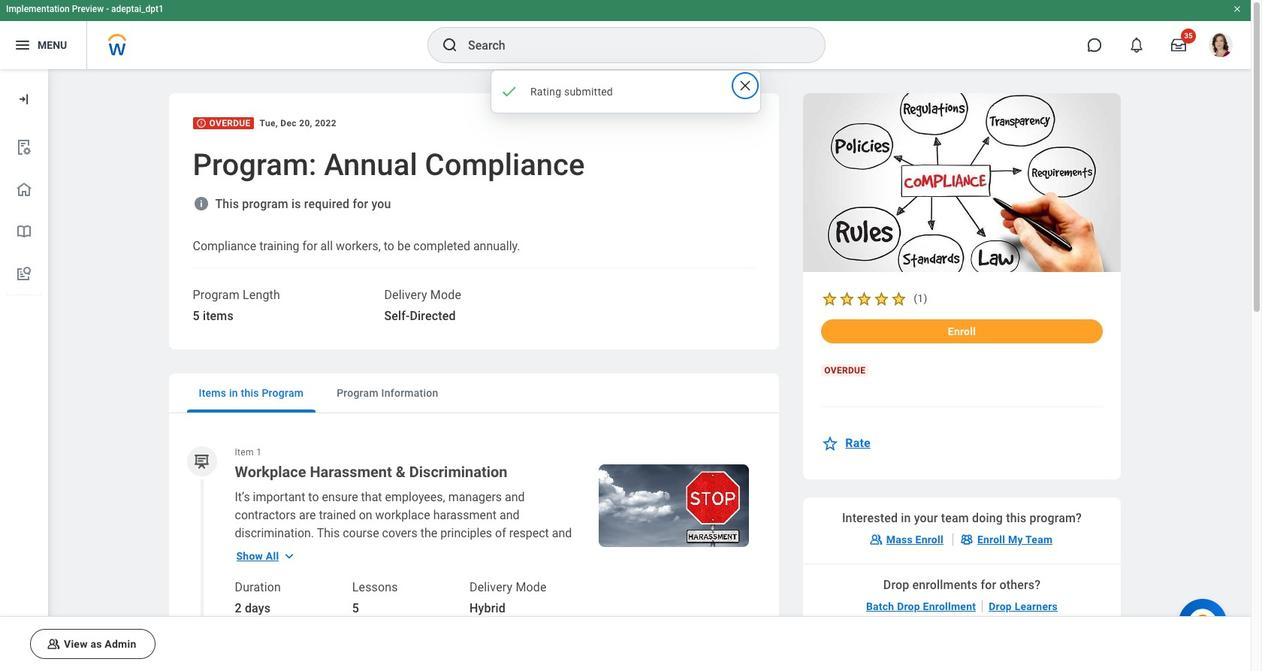 Task type: locate. For each thing, give the bounding box(es) containing it.
duration 2 days
[[235, 580, 281, 615]]

overdue up rate button
[[825, 365, 866, 375]]

delivery up 'self-'
[[384, 288, 427, 302]]

1 horizontal spatial mode
[[516, 580, 547, 594]]

for left 'others?'
[[981, 578, 997, 592]]

overdue right exclamation circle icon on the left of page
[[209, 118, 251, 129]]

this down trained
[[317, 526, 340, 540]]

mode inside delivery mode hybrid
[[516, 580, 547, 594]]

program up items
[[193, 288, 240, 302]]

program for program information
[[337, 387, 379, 399]]

drop
[[884, 578, 910, 592], [897, 600, 921, 612], [989, 600, 1012, 612]]

0 vertical spatial delivery
[[384, 288, 427, 302]]

harassment up principles
[[433, 508, 497, 522]]

harassment down respect
[[484, 544, 548, 558]]

in right items
[[229, 387, 238, 399]]

my
[[1009, 533, 1023, 545]]

0 vertical spatial 1
[[918, 292, 924, 304]]

preview
[[72, 4, 104, 14]]

for left you
[[353, 197, 368, 211]]

this up my
[[1006, 511, 1027, 525]]

for
[[353, 197, 368, 211], [303, 239, 318, 253], [981, 578, 997, 592]]

as
[[90, 638, 102, 650]]

home image
[[15, 180, 33, 198]]

you
[[372, 197, 391, 211]]

1 star image from the left
[[839, 290, 856, 307]]

0 vertical spatial 5
[[193, 309, 200, 323]]

doing
[[972, 511, 1003, 525]]

0 vertical spatial this
[[215, 197, 239, 211]]

0 horizontal spatial in
[[229, 387, 238, 399]]

0 horizontal spatial program
[[193, 288, 240, 302]]

drop down 'others?'
[[989, 600, 1012, 612]]

chevron down small image
[[282, 549, 297, 564]]

delivery up hybrid
[[470, 580, 513, 594]]

fairness,
[[235, 544, 280, 558]]

1 vertical spatial overdue
[[825, 365, 866, 375]]

1 horizontal spatial this
[[1006, 511, 1027, 525]]

0 vertical spatial star image
[[822, 290, 839, 307]]

5 inside lessons 5
[[352, 601, 359, 615]]

1 vertical spatial for
[[303, 239, 318, 253]]

implementation
[[6, 4, 70, 14]]

2 vertical spatial for
[[981, 578, 997, 592]]

tue, dec 20, 2022
[[260, 118, 337, 129]]

mode up directed
[[430, 288, 461, 302]]

1 horizontal spatial delivery
[[470, 580, 513, 594]]

1 vertical spatial star image
[[822, 434, 840, 452]]

1 vertical spatial delivery
[[470, 580, 513, 594]]

0 vertical spatial mode
[[430, 288, 461, 302]]

close environment banner image
[[1233, 5, 1242, 14]]

important
[[253, 490, 305, 504]]

perception.
[[306, 562, 366, 576]]

0 horizontal spatial for
[[303, 239, 318, 253]]

1 horizontal spatial of
[[495, 526, 506, 540]]

0 horizontal spatial overdue
[[209, 118, 251, 129]]

lessons
[[352, 580, 398, 594]]

0 horizontal spatial compliance
[[193, 239, 256, 253]]

this
[[241, 387, 259, 399], [1006, 511, 1027, 525]]

1 horizontal spatial for
[[353, 197, 368, 211]]

batch drop enrollment
[[866, 600, 976, 612]]

delivery inside "delivery mode self-directed"
[[384, 288, 427, 302]]

tab list
[[169, 374, 780, 413]]

1 up enroll button
[[918, 292, 924, 304]]

course image
[[192, 452, 211, 471]]

0 horizontal spatial of
[[470, 544, 481, 558]]

program left information
[[337, 387, 379, 399]]

this right items
[[241, 387, 259, 399]]

0 horizontal spatial delivery
[[384, 288, 427, 302]]

star image inside rate button
[[822, 434, 840, 452]]

in
[[229, 387, 238, 399], [901, 511, 911, 525]]

rating
[[531, 86, 562, 98]]

0 vertical spatial of
[[495, 526, 506, 540]]

drop learners
[[989, 600, 1058, 612]]

tue,
[[260, 118, 278, 129]]

view as admin button
[[30, 629, 155, 659]]

differentiate
[[322, 544, 387, 558]]

35 button
[[1163, 29, 1196, 62]]

1 vertical spatial in
[[901, 511, 911, 525]]

transformation import image
[[17, 92, 32, 107]]

of
[[495, 526, 506, 540], [470, 544, 481, 558]]

program inside program length 5 items
[[193, 288, 240, 302]]

1 for workplace
[[256, 447, 262, 458]]

0 horizontal spatial this
[[241, 387, 259, 399]]

1 horizontal spatial in
[[901, 511, 911, 525]]

items in this program
[[199, 387, 304, 399]]

covers
[[382, 526, 418, 540]]

view
[[64, 638, 88, 650]]

delivery for hybrid
[[470, 580, 513, 594]]

1 vertical spatial mode
[[516, 580, 547, 594]]

2 horizontal spatial enroll
[[978, 533, 1006, 545]]

check image
[[501, 83, 519, 101]]

mass enroll
[[887, 533, 944, 545]]

drop right batch
[[897, 600, 921, 612]]

1 for )
[[918, 292, 924, 304]]

1
[[918, 292, 924, 304], [256, 447, 262, 458]]

2 vertical spatial to
[[309, 544, 319, 558]]

0 vertical spatial in
[[229, 387, 238, 399]]

compliance down check image
[[425, 147, 585, 183]]

admin
[[105, 638, 136, 650]]

star image
[[822, 290, 839, 307], [822, 434, 840, 452]]

search image
[[441, 36, 459, 54]]

star image
[[839, 290, 856, 307], [856, 290, 873, 307], [873, 290, 891, 307], [891, 290, 908, 307]]

1 star image from the top
[[822, 290, 839, 307]]

this right info "icon"
[[215, 197, 239, 211]]

media classroom image
[[46, 637, 61, 652]]

rate
[[846, 436, 871, 450]]

delivery inside delivery mode hybrid
[[470, 580, 513, 594]]

to
[[384, 239, 395, 253], [308, 490, 319, 504], [309, 544, 319, 558]]

to right how
[[309, 544, 319, 558]]

to left be
[[384, 239, 395, 253]]

ensure
[[322, 490, 358, 504]]

mode for delivery mode self-directed
[[430, 288, 461, 302]]

1 horizontal spatial 5
[[352, 601, 359, 615]]

to up are
[[308, 490, 319, 504]]

team
[[1026, 533, 1053, 545]]

1 horizontal spatial 1
[[918, 292, 924, 304]]

1 inside the item 1 workplace harassment & discrimination
[[256, 447, 262, 458]]

drop for drop enrollments for others?
[[884, 578, 910, 592]]

enroll inside button
[[948, 325, 976, 337]]

of left respect
[[495, 526, 506, 540]]

program right items
[[262, 387, 304, 399]]

show all button
[[236, 544, 297, 568]]

discrimination.
[[235, 526, 314, 540]]

1 vertical spatial harassment
[[484, 544, 548, 558]]

program
[[242, 197, 288, 211]]

1 vertical spatial 5
[[352, 601, 359, 615]]

learners
[[1015, 600, 1058, 612]]

x image
[[738, 78, 753, 93]]

drop up batch
[[884, 578, 910, 592]]

interested
[[842, 511, 898, 525]]

enroll my team link
[[954, 527, 1062, 551]]

0 vertical spatial compliance
[[425, 147, 585, 183]]

book open image
[[15, 222, 33, 240]]

mode for delivery mode hybrid
[[516, 580, 547, 594]]

1 horizontal spatial program
[[262, 387, 304, 399]]

2 star image from the left
[[856, 290, 873, 307]]

1 horizontal spatial this
[[317, 526, 340, 540]]

program
[[193, 288, 240, 302], [262, 387, 304, 399], [337, 387, 379, 399]]

2 horizontal spatial program
[[337, 387, 379, 399]]

workers,
[[336, 239, 381, 253]]

5
[[193, 309, 200, 323], [352, 601, 359, 615]]

1 vertical spatial 1
[[256, 447, 262, 458]]

5 down lessons
[[352, 601, 359, 615]]

enroll my team
[[978, 533, 1053, 545]]

all
[[321, 239, 333, 253]]

0 vertical spatial to
[[384, 239, 395, 253]]

overdue
[[209, 118, 251, 129], [825, 365, 866, 375]]

compliance down info "icon"
[[193, 239, 256, 253]]

program inside items in this program button
[[262, 387, 304, 399]]

this
[[215, 197, 239, 211], [317, 526, 340, 540]]

view as admin
[[64, 638, 136, 650]]

5 inside program length 5 items
[[193, 309, 200, 323]]

1 vertical spatial of
[[470, 544, 481, 558]]

program inside program information button
[[337, 387, 379, 399]]

0 horizontal spatial 1
[[256, 447, 262, 458]]

1 right the item
[[256, 447, 262, 458]]

0 vertical spatial this
[[241, 387, 259, 399]]

2 horizontal spatial for
[[981, 578, 997, 592]]

of down principles
[[470, 544, 481, 558]]

list
[[0, 126, 48, 295]]

0 horizontal spatial enroll
[[916, 533, 944, 545]]

in inside items in this program button
[[229, 387, 238, 399]]

justify image
[[14, 36, 32, 54]]

1 vertical spatial to
[[308, 490, 319, 504]]

adeptai_dpt1
[[111, 4, 164, 14]]

versus
[[268, 562, 303, 576]]

program for program length 5 items
[[193, 288, 240, 302]]

program:
[[193, 147, 317, 183]]

1 horizontal spatial enroll
[[948, 325, 976, 337]]

it's important to ensure that employees, managers and contractors are trained on workplace harassment and discrimination. this course covers the principles of respect and fairness, how to differentiate different types of harassment and intent versus perception.
[[235, 490, 572, 576]]

in left your
[[901, 511, 911, 525]]

notifications large image
[[1130, 38, 1145, 53]]

0 horizontal spatial 5
[[193, 309, 200, 323]]

tab list containing items in this program
[[169, 374, 780, 413]]

mode
[[430, 288, 461, 302], [516, 580, 547, 594]]

0 vertical spatial for
[[353, 197, 368, 211]]

1 vertical spatial this
[[317, 526, 340, 540]]

for left all
[[303, 239, 318, 253]]

2 star image from the top
[[822, 434, 840, 452]]

respect
[[509, 526, 549, 540]]

menu button
[[0, 21, 87, 69]]

annually.
[[473, 239, 520, 253]]

mode down respect
[[516, 580, 547, 594]]

mode inside "delivery mode self-directed"
[[430, 288, 461, 302]]

hybrid
[[470, 601, 506, 615]]

5 left items
[[193, 309, 200, 323]]

0 horizontal spatial mode
[[430, 288, 461, 302]]

profile logan mcneil image
[[1209, 33, 1233, 60]]

it's
[[235, 490, 250, 504]]



Task type: vqa. For each thing, say whether or not it's contained in the screenshot.
5th Row from the bottom of the Product Acquisitions "main content"
no



Task type: describe. For each thing, give the bounding box(es) containing it.
( 1 )
[[914, 292, 928, 304]]

in for items
[[229, 387, 238, 399]]

enroll for enroll
[[948, 325, 976, 337]]

menu
[[38, 39, 67, 51]]

duration
[[235, 580, 281, 594]]

inbox large image
[[1172, 38, 1187, 53]]

managers
[[448, 490, 502, 504]]

course
[[343, 526, 379, 540]]

program: annual compliance
[[193, 147, 585, 183]]

in for interested
[[901, 511, 911, 525]]

1 horizontal spatial compliance
[[425, 147, 585, 183]]

0 horizontal spatial this
[[215, 197, 239, 211]]

different
[[390, 544, 436, 558]]

completed
[[414, 239, 470, 253]]

lessons 5
[[352, 580, 398, 615]]

self-
[[384, 309, 410, 323]]

for for compliance
[[303, 239, 318, 253]]

required
[[304, 197, 350, 211]]

2022
[[315, 118, 337, 129]]

discrimination
[[409, 463, 508, 481]]

4 star image from the left
[[891, 290, 908, 307]]

3 star image from the left
[[873, 290, 891, 307]]

contact card matrix manager image
[[960, 532, 975, 547]]

batch
[[866, 600, 895, 612]]

mass
[[887, 533, 913, 545]]

length
[[243, 288, 280, 302]]

menu banner
[[0, 0, 1251, 69]]

interested in your team doing this program?
[[842, 511, 1082, 525]]

for for drop
[[981, 578, 997, 592]]

the
[[421, 526, 438, 540]]

team
[[941, 511, 969, 525]]

delivery for self-
[[384, 288, 427, 302]]

drop learners link
[[983, 594, 1064, 618]]

that
[[361, 490, 382, 504]]

1 horizontal spatial overdue
[[825, 365, 866, 375]]

enroll for enroll my team
[[978, 533, 1006, 545]]

-
[[106, 4, 109, 14]]

this program is required for you
[[215, 197, 391, 211]]

info image
[[193, 195, 209, 212]]

items
[[203, 309, 234, 323]]

days
[[245, 601, 271, 615]]

1 vertical spatial compliance
[[193, 239, 256, 253]]

harassment
[[310, 463, 392, 481]]

media classroom image
[[869, 532, 884, 547]]

compliance training for all workers, to be completed annually.
[[193, 239, 520, 253]]

workplace
[[375, 508, 430, 522]]

principles
[[441, 526, 492, 540]]

this inside button
[[241, 387, 259, 399]]

program information
[[337, 387, 439, 399]]

items in this program button
[[187, 374, 316, 413]]

workplace
[[235, 463, 306, 481]]

delivery mode self-directed
[[384, 288, 461, 323]]

mass enroll link
[[863, 527, 953, 551]]

directed
[[410, 309, 456, 323]]

enrollment
[[923, 600, 976, 612]]

items in this program list
[[169, 416, 780, 671]]

employees,
[[385, 490, 445, 504]]

report parameter image
[[15, 138, 33, 156]]

batch drop enrollment link
[[860, 594, 982, 618]]

delivery mode hybrid
[[470, 580, 547, 615]]

implementation preview -   adeptai_dpt1
[[6, 4, 164, 14]]

35
[[1185, 32, 1193, 40]]

Search Workday  search field
[[468, 29, 794, 62]]

drop for drop learners
[[989, 600, 1012, 612]]

exclamation circle image
[[196, 118, 206, 129]]

&
[[396, 463, 406, 481]]

rating submitted dialog
[[491, 70, 761, 113]]

)
[[924, 292, 928, 304]]

submitted
[[564, 86, 613, 98]]

are
[[299, 508, 316, 522]]

program length 5 items
[[193, 288, 280, 323]]

program?
[[1030, 511, 1082, 525]]

contractors
[[235, 508, 296, 522]]

your
[[914, 511, 938, 525]]

show all
[[236, 550, 279, 562]]

item 1 workplace harassment & discrimination
[[235, 447, 508, 481]]

0 vertical spatial harassment
[[433, 508, 497, 522]]

rating submitted
[[531, 86, 613, 98]]

drop enrollments for others?
[[884, 578, 1041, 592]]

enroll button
[[822, 319, 1103, 343]]

all
[[266, 550, 279, 562]]

how
[[283, 544, 306, 558]]

(
[[914, 292, 918, 304]]

trained
[[319, 508, 356, 522]]

types
[[438, 544, 467, 558]]

rate button
[[822, 425, 880, 461]]

1 vertical spatial this
[[1006, 511, 1027, 525]]

be
[[398, 239, 411, 253]]

items
[[199, 387, 226, 399]]

others?
[[1000, 578, 1041, 592]]

item
[[235, 447, 254, 458]]

on
[[359, 508, 372, 522]]

dec
[[281, 118, 297, 129]]

is
[[292, 197, 301, 211]]

this inside it's important to ensure that employees, managers and contractors are trained on workplace harassment and discrimination. this course covers the principles of respect and fairness, how to differentiate different types of harassment and intent versus perception.
[[317, 526, 340, 540]]

0 vertical spatial overdue
[[209, 118, 251, 129]]



